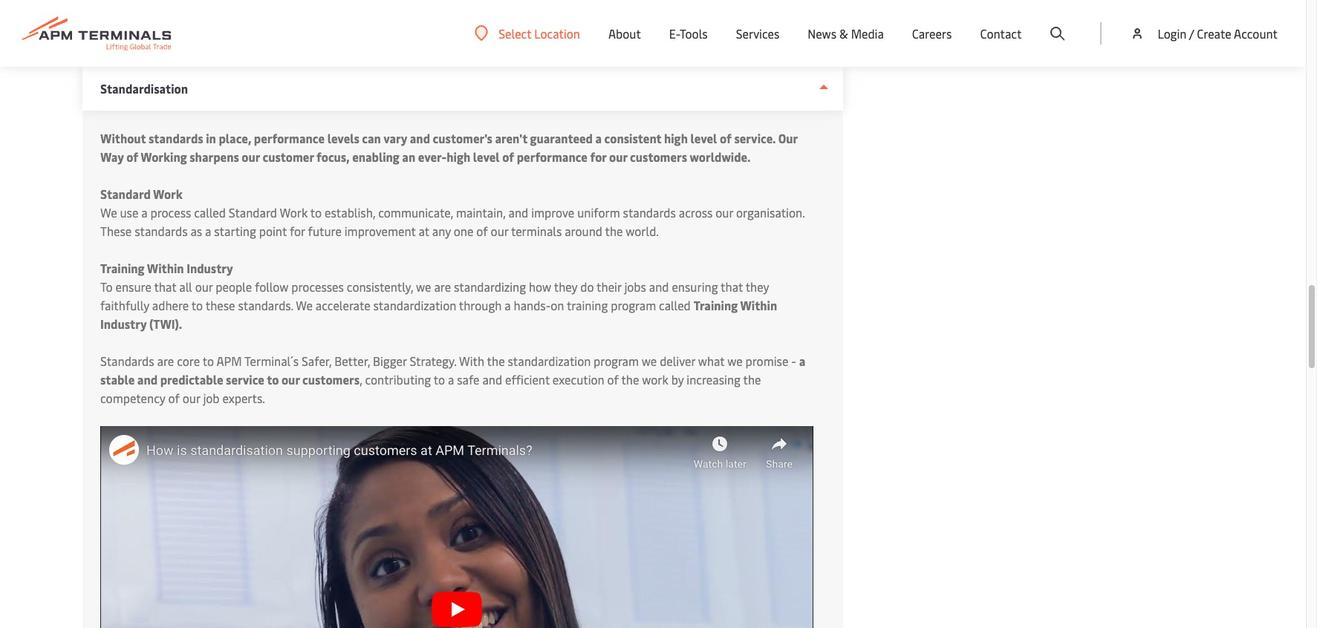 Task type: describe. For each thing, give the bounding box(es) containing it.
one
[[454, 223, 474, 239]]

at
[[419, 223, 430, 239]]

(twi).
[[149, 316, 182, 332]]

1 vertical spatial program
[[594, 353, 639, 369]]

as
[[191, 223, 202, 239]]

across
[[679, 204, 713, 221]]

-
[[792, 353, 797, 369]]

contact
[[981, 25, 1022, 42]]

0 vertical spatial high
[[665, 130, 688, 146]]

in
[[206, 130, 216, 146]]

we inside training within industry to ensure that all our people follow processes consistently, we are standardizing how they do their jobs and ensuring that they faithfully adhere to these standards. we accelerate standardization through a hands-on training program called
[[416, 279, 431, 295]]

jobs
[[625, 279, 647, 295]]

improve
[[532, 204, 575, 221]]

without standards in place, performance levels can vary and customer's aren't guaranteed a consistent high level of service. our way of working sharpens our customer focus, enabling an ever-high level of performance for our customers worldwide.
[[100, 130, 798, 165]]

all
[[179, 279, 192, 295]]

the left work
[[622, 372, 640, 388]]

customer's
[[433, 130, 493, 146]]

ever-
[[418, 149, 447, 165]]

standardisation
[[100, 80, 188, 97]]

execution
[[553, 372, 605, 388]]

accelerate
[[316, 297, 371, 314]]

a inside , contributing to a safe and efficient execution of the work by increasing the competency of our job experts.
[[448, 372, 454, 388]]

around
[[565, 223, 603, 239]]

we inside standard work we use a process called standard work to establish, communicate, maintain, and improve uniform standards across our organisation. these standards as a starting point for future improvement at any one of our terminals around the world.
[[100, 204, 117, 221]]

do
[[581, 279, 594, 295]]

1 vertical spatial standards
[[623, 204, 676, 221]]

careers button
[[913, 0, 953, 67]]

aren't
[[495, 130, 528, 146]]

customers inside the a stable and predictable service to our customers
[[303, 372, 360, 388]]

training for training within industry to ensure that all our people follow processes consistently, we are standardizing how they do their jobs and ensuring that they faithfully adhere to these standards. we accelerate standardization through a hands-on training program called
[[100, 260, 145, 277]]

about
[[609, 25, 641, 42]]

improvement
[[345, 223, 416, 239]]

ensuring
[[672, 279, 718, 295]]

customer
[[263, 149, 314, 165]]

terminals
[[511, 223, 562, 239]]

a inside the a stable and predictable service to our customers
[[800, 353, 806, 369]]

2 vertical spatial standards
[[135, 223, 188, 239]]

training for training within industry (twi).
[[694, 297, 738, 314]]

communicate,
[[378, 204, 453, 221]]

consistent
[[605, 130, 662, 146]]

deliver
[[660, 353, 696, 369]]

their
[[597, 279, 622, 295]]

what
[[699, 353, 725, 369]]

e-
[[670, 25, 680, 42]]

select location button
[[475, 25, 580, 41]]

1 that from the left
[[154, 279, 176, 295]]

the inside standard work we use a process called standard work to establish, communicate, maintain, and improve uniform standards across our organisation. these standards as a starting point for future improvement at any one of our terminals around the world.
[[605, 223, 623, 239]]

bigger
[[373, 353, 407, 369]]

world.
[[626, 223, 659, 239]]

account
[[1235, 25, 1279, 42]]

process
[[151, 204, 191, 221]]

standardizing
[[454, 279, 526, 295]]

0 horizontal spatial work
[[153, 186, 183, 202]]

/
[[1190, 25, 1195, 42]]

our inside training within industry to ensure that all our people follow processes consistently, we are standardizing how they do their jobs and ensuring that they faithfully adhere to these standards. we accelerate standardization through a hands-on training program called
[[195, 279, 213, 295]]

promise
[[746, 353, 789, 369]]

login / create account link
[[1131, 0, 1279, 67]]

an
[[402, 149, 416, 165]]

use
[[120, 204, 139, 221]]

worldwide.
[[690, 149, 751, 165]]

how
[[529, 279, 552, 295]]

training within industry (twi).
[[100, 297, 778, 332]]

contributing
[[365, 372, 431, 388]]

standards.
[[238, 297, 293, 314]]

a stable and predictable service to our customers
[[100, 353, 806, 388]]

login / create account
[[1158, 25, 1279, 42]]

services
[[736, 25, 780, 42]]

1 horizontal spatial standardization
[[508, 353, 591, 369]]

guaranteed
[[530, 130, 593, 146]]

the right with
[[487, 353, 505, 369]]

our inside , contributing to a safe and efficient execution of the work by increasing the competency of our job experts.
[[183, 390, 200, 407]]

and inside standard work we use a process called standard work to establish, communicate, maintain, and improve uniform standards across our organisation. these standards as a starting point for future improvement at any one of our terminals around the world.
[[509, 204, 529, 221]]

these
[[206, 297, 235, 314]]

way
[[100, 149, 124, 165]]

without
[[100, 130, 146, 146]]

working
[[141, 149, 187, 165]]

to inside the a stable and predictable service to our customers
[[267, 372, 279, 388]]

and inside , contributing to a safe and efficient execution of the work by increasing the competency of our job experts.
[[483, 372, 503, 388]]

our down "place,"
[[242, 149, 260, 165]]

we inside training within industry to ensure that all our people follow processes consistently, we are standardizing how they do their jobs and ensuring that they faithfully adhere to these standards. we accelerate standardization through a hands-on training program called
[[296, 297, 313, 314]]

careers
[[913, 25, 953, 42]]

are inside training within industry to ensure that all our people follow processes consistently, we are standardizing how they do their jobs and ensuring that they faithfully adhere to these standards. we accelerate standardization through a hands-on training program called
[[434, 279, 451, 295]]

create
[[1198, 25, 1232, 42]]

through
[[459, 297, 502, 314]]

our
[[779, 130, 798, 146]]

starting
[[214, 223, 256, 239]]

news
[[808, 25, 837, 42]]

work
[[642, 372, 669, 388]]

location
[[535, 25, 580, 41]]

standardisation button
[[83, 63, 844, 111]]

login
[[1158, 25, 1187, 42]]

2 they from the left
[[746, 279, 770, 295]]

1 horizontal spatial we
[[642, 353, 657, 369]]

hands-
[[514, 297, 551, 314]]

of right execution at the bottom left
[[608, 372, 619, 388]]

our down 'maintain,'
[[491, 223, 509, 239]]

industry for to
[[187, 260, 233, 277]]

1 vertical spatial work
[[280, 204, 308, 221]]

maintain,
[[456, 204, 506, 221]]

enabling
[[352, 149, 400, 165]]

people
[[216, 279, 252, 295]]

levels
[[328, 130, 360, 146]]

and inside the a stable and predictable service to our customers
[[137, 372, 158, 388]]

these
[[100, 223, 132, 239]]

sharpens
[[190, 149, 239, 165]]

point
[[259, 223, 287, 239]]



Task type: vqa. For each thing, say whether or not it's contained in the screenshot.
bottommost for
yes



Task type: locate. For each thing, give the bounding box(es) containing it.
training within industry to ensure that all our people follow processes consistently, we are standardizing how they do their jobs and ensuring that they faithfully adhere to these standards. we accelerate standardization through a hands-on training program called
[[100, 260, 770, 314]]

called
[[659, 297, 691, 314]]

standards
[[100, 353, 154, 369]]

of up worldwide.
[[720, 130, 732, 146]]

0 vertical spatial standards
[[149, 130, 203, 146]]

0 vertical spatial industry
[[187, 260, 233, 277]]

0 horizontal spatial standardization
[[374, 297, 457, 314]]

services button
[[736, 0, 780, 67]]

our down consistent in the top of the page
[[610, 149, 628, 165]]

0 horizontal spatial they
[[554, 279, 578, 295]]

industry up people
[[187, 260, 233, 277]]

2 that from the left
[[721, 279, 743, 295]]

for inside without standards in place, performance levels can vary and customer's aren't guaranteed a consistent high level of service. our way of working sharpens our customer focus, enabling an ever-high level of performance for our customers worldwide.
[[591, 149, 607, 165]]

0 horizontal spatial for
[[290, 223, 305, 239]]

predictable
[[160, 372, 223, 388]]

high down customer's
[[447, 149, 471, 165]]

our down predictable in the bottom of the page
[[183, 390, 200, 407]]

of right one
[[477, 223, 488, 239]]

high right consistent in the top of the page
[[665, 130, 688, 146]]

0 horizontal spatial training
[[100, 260, 145, 277]]

that right ensuring
[[721, 279, 743, 295]]

standardization up efficient
[[508, 353, 591, 369]]

standards up the working
[[149, 130, 203, 146]]

1 horizontal spatial training
[[694, 297, 738, 314]]

within inside training within industry (twi).
[[741, 297, 778, 314]]

establish,
[[325, 204, 376, 221]]

our down terminal´s
[[282, 372, 300, 388]]

industry for (twi).
[[100, 316, 147, 332]]

e-tools button
[[670, 0, 708, 67]]

0 horizontal spatial are
[[157, 353, 174, 369]]

better,
[[335, 353, 370, 369]]

of right "way"
[[126, 149, 138, 165]]

and up an
[[410, 130, 430, 146]]

training inside training within industry (twi).
[[694, 297, 738, 314]]

our right all
[[195, 279, 213, 295]]

customers down consistent in the top of the page
[[630, 149, 688, 165]]

experts.
[[223, 390, 265, 407]]

a left consistent in the top of the page
[[596, 130, 602, 146]]

by
[[672, 372, 684, 388]]

on
[[551, 297, 564, 314]]

media
[[852, 25, 884, 42]]

1 vertical spatial we
[[296, 297, 313, 314]]

our
[[242, 149, 260, 165], [610, 149, 628, 165], [716, 204, 734, 221], [491, 223, 509, 239], [195, 279, 213, 295], [282, 372, 300, 388], [183, 390, 200, 407]]

1 vertical spatial within
[[741, 297, 778, 314]]

1 horizontal spatial customers
[[630, 149, 688, 165]]

2 horizontal spatial we
[[728, 353, 743, 369]]

0 horizontal spatial we
[[416, 279, 431, 295]]

efficient
[[505, 372, 550, 388]]

standard
[[100, 186, 151, 202]]

training down ensuring
[[694, 297, 738, 314]]

1 horizontal spatial performance
[[517, 149, 588, 165]]

1 vertical spatial training
[[694, 297, 738, 314]]

customers inside without standards in place, performance levels can vary and customer's aren't guaranteed a consistent high level of service. our way of working sharpens our customer focus, enabling an ever-high level of performance for our customers worldwide.
[[630, 149, 688, 165]]

safer,
[[302, 353, 332, 369]]

a right -
[[800, 353, 806, 369]]

we up work
[[642, 353, 657, 369]]

and right safe
[[483, 372, 503, 388]]

0 vertical spatial within
[[147, 260, 184, 277]]

within up all
[[147, 260, 184, 277]]

performance down guaranteed on the left of the page
[[517, 149, 588, 165]]

increasing
[[687, 372, 741, 388]]

program inside training within industry to ensure that all our people follow processes consistently, we are standardizing how they do their jobs and ensuring that they faithfully adhere to these standards. we accelerate standardization through a hands-on training program called
[[611, 297, 656, 314]]

industry inside training within industry to ensure that all our people follow processes consistently, we are standardizing how they do their jobs and ensuring that they faithfully adhere to these standards. we accelerate standardization through a hands-on training program called
[[187, 260, 233, 277]]

a inside training within industry to ensure that all our people follow processes consistently, we are standardizing how they do their jobs and ensuring that they faithfully adhere to these standards. we accelerate standardization through a hands-on training program called
[[505, 297, 511, 314]]

training inside training within industry to ensure that all our people follow processes consistently, we are standardizing how they do their jobs and ensuring that they faithfully adhere to these standards. we accelerate standardization through a hands-on training program called
[[100, 260, 145, 277]]

within inside training within industry to ensure that all our people follow processes consistently, we are standardizing how they do their jobs and ensuring that they faithfully adhere to these standards. we accelerate standardization through a hands-on training program called
[[147, 260, 184, 277]]

1 vertical spatial customers
[[303, 372, 360, 388]]

to
[[311, 204, 322, 221], [192, 297, 203, 314], [203, 353, 214, 369], [267, 372, 279, 388], [434, 372, 445, 388]]

1 vertical spatial are
[[157, 353, 174, 369]]

0 horizontal spatial high
[[447, 149, 471, 165]]

that up 'adhere'
[[154, 279, 176, 295]]

about button
[[609, 0, 641, 67]]

1 vertical spatial standardization
[[508, 353, 591, 369]]

of inside standard work we use a process called standard work to establish, communicate, maintain, and improve uniform standards across our organisation. these standards as a starting point for future improvement at any one of our terminals around the world.
[[477, 223, 488, 239]]

to right core
[[203, 353, 214, 369]]

faithfully
[[100, 297, 149, 314]]

that
[[154, 279, 176, 295], [721, 279, 743, 295]]

organisation.
[[737, 204, 805, 221]]

program up execution at the bottom left
[[594, 353, 639, 369]]

standard work we use a process called standard work to establish, communicate, maintain, and improve uniform standards across our organisation. these standards as a starting point for future improvement at any one of our terminals around the world.
[[100, 186, 805, 239]]

within up promise
[[741, 297, 778, 314]]

1 horizontal spatial they
[[746, 279, 770, 295]]

1 vertical spatial high
[[447, 149, 471, 165]]

adhere
[[152, 297, 189, 314]]

0 horizontal spatial customers
[[303, 372, 360, 388]]

standards inside without standards in place, performance levels can vary and customer's aren't guaranteed a consistent high level of service. our way of working sharpens our customer focus, enabling an ever-high level of performance for our customers worldwide.
[[149, 130, 203, 146]]

our right across
[[716, 204, 734, 221]]

within for training within industry (twi).
[[741, 297, 778, 314]]

safe
[[457, 372, 480, 388]]

1 they from the left
[[554, 279, 578, 295]]

we down processes
[[296, 297, 313, 314]]

a right use
[[141, 204, 148, 221]]

1 vertical spatial for
[[290, 223, 305, 239]]

are
[[434, 279, 451, 295], [157, 353, 174, 369]]

1 vertical spatial industry
[[100, 316, 147, 332]]

1 vertical spatial level
[[473, 149, 500, 165]]

strategy.
[[410, 353, 457, 369]]

program down jobs
[[611, 297, 656, 314]]

service.
[[735, 130, 776, 146]]

1 horizontal spatial that
[[721, 279, 743, 295]]

with
[[459, 353, 485, 369]]

core
[[177, 353, 200, 369]]

work up process
[[153, 186, 183, 202]]

0 horizontal spatial level
[[473, 149, 500, 165]]

to inside standard work we use a process called standard work to establish, communicate, maintain, and improve uniform standards across our organisation. these standards as a starting point for future improvement at any one of our terminals around the world.
[[311, 204, 322, 221]]

within
[[147, 260, 184, 277], [741, 297, 778, 314]]

to
[[100, 279, 113, 295]]

are up training within industry (twi).
[[434, 279, 451, 295]]

we right the what
[[728, 353, 743, 369]]

vary
[[384, 130, 407, 146]]

for right point
[[290, 223, 305, 239]]

1 horizontal spatial level
[[691, 130, 718, 146]]

we up these
[[100, 204, 117, 221]]

we
[[416, 279, 431, 295], [642, 353, 657, 369], [728, 353, 743, 369]]

a inside without standards in place, performance levels can vary and customer's aren't guaranteed a consistent high level of service. our way of working sharpens our customer focus, enabling an ever-high level of performance for our customers worldwide.
[[596, 130, 602, 146]]

to inside training within industry to ensure that all our people follow processes consistently, we are standardizing how they do their jobs and ensuring that they faithfully adhere to these standards. we accelerate standardization through a hands-on training program called
[[192, 297, 203, 314]]

standards up world. at the top of the page
[[623, 204, 676, 221]]

they
[[554, 279, 578, 295], [746, 279, 770, 295]]

future
[[308, 223, 342, 239]]

1 horizontal spatial high
[[665, 130, 688, 146]]

industry inside training within industry (twi).
[[100, 316, 147, 332]]

standardisation element
[[83, 111, 844, 629]]

1 horizontal spatial are
[[434, 279, 451, 295]]

training
[[100, 260, 145, 277], [694, 297, 738, 314]]

service
[[226, 372, 265, 388]]

and inside training within industry to ensure that all our people follow processes consistently, we are standardizing how they do their jobs and ensuring that they faithfully adhere to these standards. we accelerate standardization through a hands-on training program called
[[650, 279, 669, 295]]

within for training within industry to ensure that all our people follow processes consistently, we are standardizing how they do their jobs and ensuring that they faithfully adhere to these standards. we accelerate standardization through a hands-on training program called
[[147, 260, 184, 277]]

and up competency
[[137, 372, 158, 388]]

we
[[100, 204, 117, 221], [296, 297, 313, 314]]

0 horizontal spatial within
[[147, 260, 184, 277]]

1 horizontal spatial we
[[296, 297, 313, 314]]

ensure
[[116, 279, 152, 295]]

e-tools
[[670, 25, 708, 42]]

0 horizontal spatial industry
[[100, 316, 147, 332]]

standardization inside training within industry to ensure that all our people follow processes consistently, we are standardizing how they do their jobs and ensuring that they faithfully adhere to these standards. we accelerate standardization through a hands-on training program called
[[374, 297, 457, 314]]

and inside without standards in place, performance levels can vary and customer's aren't guaranteed a consistent high level of service. our way of working sharpens our customer focus, enabling an ever-high level of performance for our customers worldwide.
[[410, 130, 430, 146]]

a left safe
[[448, 372, 454, 388]]

select location
[[499, 25, 580, 41]]

level down customer's
[[473, 149, 500, 165]]

tools
[[680, 25, 708, 42]]

0 horizontal spatial performance
[[254, 130, 325, 146]]

level up worldwide.
[[691, 130, 718, 146]]

they right ensuring
[[746, 279, 770, 295]]

and up terminals
[[509, 204, 529, 221]]

0 horizontal spatial that
[[154, 279, 176, 295]]

1 horizontal spatial work
[[280, 204, 308, 221]]

work up point
[[280, 204, 308, 221]]

0 vertical spatial we
[[100, 204, 117, 221]]

0 vertical spatial work
[[153, 186, 183, 202]]

performance up customer
[[254, 130, 325, 146]]

customers down safer,
[[303, 372, 360, 388]]

0 vertical spatial for
[[591, 149, 607, 165]]

for inside standard work we use a process called standard work to establish, communicate, maintain, and improve uniform standards across our organisation. these standards as a starting point for future improvement at any one of our terminals around the world.
[[290, 223, 305, 239]]

competency
[[100, 390, 165, 407]]

0 vertical spatial performance
[[254, 130, 325, 146]]

apm
[[217, 353, 242, 369]]

0 vertical spatial customers
[[630, 149, 688, 165]]

consistently,
[[347, 279, 413, 295]]

,
[[360, 372, 362, 388]]

a left 'hands-'
[[505, 297, 511, 314]]

to down all
[[192, 297, 203, 314]]

follow
[[255, 279, 289, 295]]

0 vertical spatial are
[[434, 279, 451, 295]]

of
[[720, 130, 732, 146], [126, 149, 138, 165], [503, 149, 514, 165], [477, 223, 488, 239], [608, 372, 619, 388], [168, 390, 180, 407]]

they up on
[[554, 279, 578, 295]]

standardization down consistently,
[[374, 297, 457, 314]]

0 vertical spatial training
[[100, 260, 145, 277]]

are left core
[[157, 353, 174, 369]]

and right jobs
[[650, 279, 669, 295]]

place,
[[219, 130, 251, 146]]

1 horizontal spatial within
[[741, 297, 778, 314]]

to down terminal´s
[[267, 372, 279, 388]]

industry down faithfully
[[100, 316, 147, 332]]

0 horizontal spatial we
[[100, 204, 117, 221]]

high
[[665, 130, 688, 146], [447, 149, 471, 165]]

any
[[432, 223, 451, 239]]

of down predictable in the bottom of the page
[[168, 390, 180, 407]]

training up ensure
[[100, 260, 145, 277]]

of down aren't
[[503, 149, 514, 165]]

1 horizontal spatial for
[[591, 149, 607, 165]]

a right as
[[205, 223, 211, 239]]

training
[[567, 297, 608, 314]]

standards are core to apm terminal´s safer, better, bigger strategy. with the standardization program we deliver what we promise -
[[100, 353, 800, 369]]

we up training within industry (twi).
[[416, 279, 431, 295]]

to down 'strategy.'
[[434, 372, 445, 388]]

1 horizontal spatial industry
[[187, 260, 233, 277]]

, contributing to a safe and efficient execution of the work by increasing the competency of our job experts.
[[100, 372, 762, 407]]

program
[[611, 297, 656, 314], [594, 353, 639, 369]]

to inside , contributing to a safe and efficient execution of the work by increasing the competency of our job experts.
[[434, 372, 445, 388]]

0 vertical spatial level
[[691, 130, 718, 146]]

0 vertical spatial standardization
[[374, 297, 457, 314]]

our inside the a stable and predictable service to our customers
[[282, 372, 300, 388]]

standards down process
[[135, 223, 188, 239]]

the down promise
[[744, 372, 762, 388]]

to up future
[[311, 204, 322, 221]]

1 vertical spatial performance
[[517, 149, 588, 165]]

for
[[591, 149, 607, 165], [290, 223, 305, 239]]

0 vertical spatial program
[[611, 297, 656, 314]]

the down uniform
[[605, 223, 623, 239]]

for down consistent in the top of the page
[[591, 149, 607, 165]]

contact button
[[981, 0, 1022, 67]]

news & media
[[808, 25, 884, 42]]



